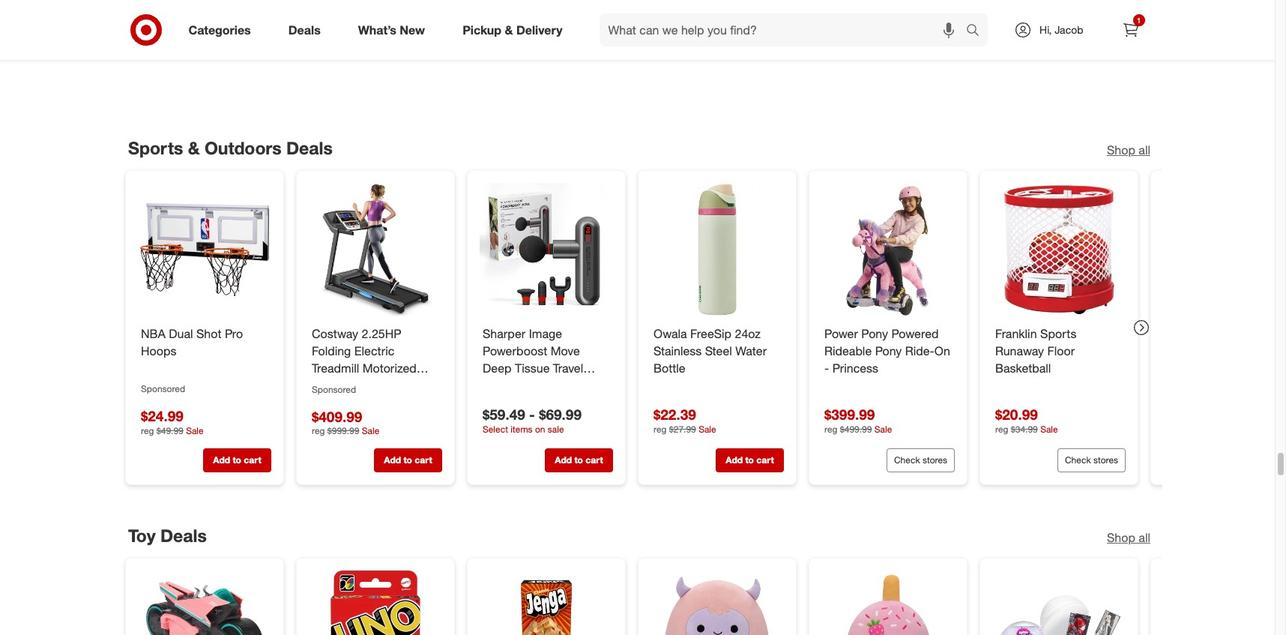 Task type: locate. For each thing, give the bounding box(es) containing it.
sale right $34.99
[[1040, 424, 1058, 435]]

powerboost
[[482, 343, 547, 358]]

cart for sharper image powerboost move deep tissue travel percussion massager
[[585, 455, 603, 466]]

sponsored for $409.99
[[312, 384, 356, 395]]

sharper image powerboost move deep tissue travel percussion massager
[[482, 326, 598, 393]]

2 check from the left
[[1065, 455, 1091, 466]]

shop all link for sports & outdoors deals
[[1107, 141, 1150, 158]]

shop for sports & outdoors deals
[[1107, 142, 1135, 157]]

1 add to cart from the left
[[213, 455, 261, 466]]

- up items
[[529, 406, 535, 423]]

reg inside $22.39 reg $27.99 sale
[[653, 424, 667, 435]]

1 horizontal spatial -
[[824, 361, 829, 376]]

on
[[535, 424, 545, 435]]

sale inside $399.99 reg $499.99 sale
[[874, 424, 892, 435]]

3 add to cart button from the left
[[545, 449, 613, 473]]

3 add to cart from the left
[[555, 455, 603, 466]]

all for sports & outdoors deals
[[1139, 142, 1150, 157]]

$20.99
[[995, 406, 1038, 423]]

reg inside $399.99 reg $499.99 sale
[[824, 424, 837, 435]]

1 horizontal spatial &
[[505, 22, 513, 37]]

cart
[[243, 455, 261, 466], [414, 455, 432, 466], [585, 455, 603, 466], [756, 455, 774, 466]]

0 vertical spatial shop
[[1107, 142, 1135, 157]]

power pony powered rideable pony ride-on - princess link
[[824, 326, 952, 377]]

1 vertical spatial all
[[1139, 530, 1150, 545]]

pony up rideable
[[861, 326, 888, 341]]

reg inside the $409.99 reg $999.99 sale
[[312, 426, 325, 437]]

reg down $409.99
[[312, 426, 325, 437]]

stores
[[923, 455, 947, 466], [1093, 455, 1118, 466]]

2 to from the left
[[403, 455, 412, 466]]

hi,
[[1040, 23, 1052, 36]]

1 horizontal spatial check stores button
[[1058, 449, 1126, 473]]

reg inside $24.99 reg $49.99 sale
[[141, 425, 154, 436]]

1 vertical spatial power
[[312, 378, 345, 393]]

0 horizontal spatial check
[[894, 455, 920, 466]]

percussion
[[482, 378, 542, 393]]

1 check stores from the left
[[894, 455, 947, 466]]

sale right $49.99
[[186, 425, 203, 436]]

items
[[510, 424, 532, 435]]

$59.49
[[482, 406, 525, 423]]

shop all link
[[1107, 141, 1150, 158], [1107, 529, 1150, 546]]

check stores button
[[887, 449, 955, 473], [1058, 449, 1126, 473]]

3 cart from the left
[[585, 455, 603, 466]]

sponsored
[[141, 383, 185, 395], [312, 384, 356, 395]]

0 horizontal spatial power
[[312, 378, 345, 393]]

1 add to cart button from the left
[[203, 449, 271, 473]]

0 horizontal spatial stores
[[923, 455, 947, 466]]

1 shop all link from the top
[[1107, 141, 1150, 158]]

1 vertical spatial shop all
[[1107, 530, 1150, 545]]

reg down $24.99
[[141, 425, 154, 436]]

steel
[[705, 343, 732, 358]]

folding
[[312, 343, 351, 358]]

2 check stores button from the left
[[1058, 449, 1126, 473]]

add for costway 2.25hp folding electric treadmill motorized power running machine
[[384, 455, 401, 466]]

1 vertical spatial shop
[[1107, 530, 1135, 545]]

4 cart from the left
[[756, 455, 774, 466]]

mini brands disney 100 limited edition platinum capsule image
[[992, 571, 1126, 635], [992, 571, 1126, 635]]

deals link
[[276, 13, 339, 46]]

jenga game image
[[479, 571, 613, 635], [479, 571, 613, 635]]

add to cart for costway 2.25hp folding electric treadmill motorized power running machine
[[384, 455, 432, 466]]

deals right toy
[[160, 525, 206, 546]]

4 add to cart button from the left
[[716, 449, 784, 473]]

1 to from the left
[[232, 455, 241, 466]]

1 horizontal spatial sports
[[1040, 326, 1077, 341]]

1 vertical spatial shop all link
[[1107, 529, 1150, 546]]

sale for $399.99
[[874, 424, 892, 435]]

owala freesip 24oz stainless steel water bottle image
[[650, 183, 784, 317], [650, 183, 784, 317]]

sponsored up $24.99
[[141, 383, 185, 395]]

sharper image powerboost move deep tissue travel percussion massager image
[[479, 183, 613, 317], [479, 183, 613, 317]]

to for sharper image powerboost move deep tissue travel percussion massager
[[574, 455, 583, 466]]

0 vertical spatial -
[[824, 361, 829, 376]]

$22.39 reg $27.99 sale
[[653, 406, 716, 435]]

all
[[1139, 142, 1150, 157], [1139, 530, 1150, 545]]

2 sponsored from the left
[[312, 384, 356, 395]]

1 check stores button from the left
[[887, 449, 955, 473]]

paw patrol liberty & poms toy vehicle playset image
[[138, 571, 271, 635], [138, 571, 271, 635]]

reg
[[653, 424, 667, 435], [824, 424, 837, 435], [995, 424, 1008, 435], [141, 425, 154, 436], [312, 426, 325, 437]]

4 to from the left
[[745, 455, 754, 466]]

add to cart button
[[203, 449, 271, 473], [374, 449, 442, 473], [545, 449, 613, 473], [716, 449, 784, 473]]

0 vertical spatial &
[[505, 22, 513, 37]]

move
[[550, 343, 580, 358]]

travel
[[553, 361, 583, 376]]

1 vertical spatial -
[[529, 406, 535, 423]]

pony left ride-
[[875, 343, 902, 358]]

$24.99
[[141, 407, 183, 425]]

add to cart for owala freesip 24oz stainless steel water bottle
[[726, 455, 774, 466]]

sale for $409.99
[[362, 426, 379, 437]]

1 horizontal spatial stores
[[1093, 455, 1118, 466]]

0 vertical spatial all
[[1139, 142, 1150, 157]]

jacob
[[1055, 23, 1084, 36]]

shot
[[196, 326, 221, 341]]

reg for $399.99
[[824, 424, 837, 435]]

2 shop all from the top
[[1107, 530, 1150, 545]]

sports
[[128, 137, 183, 158], [1040, 326, 1077, 341]]

costway 2.25hp folding electric treadmill motorized power running machine image
[[309, 183, 442, 317], [309, 183, 442, 317]]

1 cart from the left
[[243, 455, 261, 466]]

0 vertical spatial shop all
[[1107, 142, 1150, 157]]

add for sharper image powerboost move deep tissue travel percussion massager
[[555, 455, 572, 466]]

stainless
[[653, 343, 702, 358]]

nba dual shot pro hoops image
[[138, 183, 271, 317], [138, 183, 271, 317]]

0 horizontal spatial &
[[188, 137, 199, 158]]

sharper image powerboost move deep tissue travel percussion massager link
[[482, 326, 610, 393]]

$409.99
[[312, 408, 362, 425]]

reg down $399.99
[[824, 424, 837, 435]]

basketball
[[995, 361, 1051, 376]]

$27.99
[[669, 424, 696, 435]]

reg down $20.99
[[995, 424, 1008, 435]]

check stores for $20.99
[[1065, 455, 1118, 466]]

24oz
[[735, 326, 761, 341]]

0 horizontal spatial check stores button
[[887, 449, 955, 473]]

$22.39
[[653, 406, 696, 423]]

2 shop all link from the top
[[1107, 529, 1150, 546]]

2 stores from the left
[[1093, 455, 1118, 466]]

& inside pickup & delivery link
[[505, 22, 513, 37]]

power up machine
[[312, 378, 345, 393]]

shop all link for toy deals
[[1107, 529, 1150, 546]]

1 horizontal spatial check
[[1065, 455, 1091, 466]]

3 to from the left
[[574, 455, 583, 466]]

squishmallows 11" ronalda the pink and purple yeti plush toy (target exclusive) image
[[650, 571, 784, 635], [650, 571, 784, 635]]

2 add to cart button from the left
[[374, 449, 442, 473]]

4 add from the left
[[726, 455, 743, 466]]

2 all from the top
[[1139, 530, 1150, 545]]

sale inside $20.99 reg $34.99 sale
[[1040, 424, 1058, 435]]

delivery
[[517, 22, 563, 37]]

1 stores from the left
[[923, 455, 947, 466]]

deals right 'outdoors'
[[286, 137, 332, 158]]

4 add to cart from the left
[[726, 455, 774, 466]]

& left 'outdoors'
[[188, 137, 199, 158]]

costway
[[312, 326, 358, 341]]

sale inside $24.99 reg $49.99 sale
[[186, 425, 203, 436]]

deals left what's
[[288, 22, 321, 37]]

running
[[348, 378, 393, 393]]

1 shop all from the top
[[1107, 142, 1150, 157]]

princess
[[832, 361, 878, 376]]

check
[[894, 455, 920, 466], [1065, 455, 1091, 466]]

shop
[[1107, 142, 1135, 157], [1107, 530, 1135, 545]]

1 shop from the top
[[1107, 142, 1135, 157]]

1 check from the left
[[894, 455, 920, 466]]

3 add from the left
[[555, 455, 572, 466]]

2 shop from the top
[[1107, 530, 1135, 545]]

pickup & delivery link
[[450, 13, 581, 46]]

deals
[[288, 22, 321, 37], [286, 137, 332, 158], [160, 525, 206, 546]]

-
[[824, 361, 829, 376], [529, 406, 535, 423]]

2 cart from the left
[[414, 455, 432, 466]]

add
[[213, 455, 230, 466], [384, 455, 401, 466], [555, 455, 572, 466], [726, 455, 743, 466]]

sponsored for $24.99
[[141, 383, 185, 395]]

- down rideable
[[824, 361, 829, 376]]

electric
[[354, 343, 394, 358]]

sale inside the $409.99 reg $999.99 sale
[[362, 426, 379, 437]]

reg for $20.99
[[995, 424, 1008, 435]]

to for owala freesip 24oz stainless steel water bottle
[[745, 455, 754, 466]]

add to cart
[[213, 455, 261, 466], [384, 455, 432, 466], [555, 455, 603, 466], [726, 455, 774, 466]]

reg for $24.99
[[141, 425, 154, 436]]

add for nba dual shot pro hoops
[[213, 455, 230, 466]]

1 vertical spatial &
[[188, 137, 199, 158]]

1 horizontal spatial power
[[824, 326, 858, 341]]

0 vertical spatial shop all link
[[1107, 141, 1150, 158]]

sponsored down treadmill
[[312, 384, 356, 395]]

powered
[[891, 326, 939, 341]]

shop all for sports & outdoors deals
[[1107, 142, 1150, 157]]

franklin sports runaway floor basketball image
[[992, 183, 1126, 317], [992, 183, 1126, 317]]

sale right the $27.99
[[698, 424, 716, 435]]

1 add from the left
[[213, 455, 230, 466]]

&
[[505, 22, 513, 37], [188, 137, 199, 158]]

2 check stores from the left
[[1065, 455, 1118, 466]]

check stores
[[894, 455, 947, 466], [1065, 455, 1118, 466]]

1 horizontal spatial check stores
[[1065, 455, 1118, 466]]

sale right the $999.99
[[362, 426, 379, 437]]

0 horizontal spatial -
[[529, 406, 535, 423]]

1 sponsored from the left
[[141, 383, 185, 395]]

power pony powered rideable pony ride-on - princess image
[[821, 183, 955, 317], [821, 183, 955, 317]]

0 horizontal spatial sponsored
[[141, 383, 185, 395]]

$499.99
[[840, 424, 872, 435]]

0 vertical spatial power
[[824, 326, 858, 341]]

power up rideable
[[824, 326, 858, 341]]

pickup & delivery
[[463, 22, 563, 37]]

reg for $409.99
[[312, 426, 325, 437]]

add to cart button for sharper image powerboost move deep tissue travel percussion massager
[[545, 449, 613, 473]]

franklin
[[995, 326, 1037, 341]]

squishmallows 11" pama the pink strawberry cake pop plush toy image
[[821, 571, 955, 635], [821, 571, 955, 635]]

add to cart for nba dual shot pro hoops
[[213, 455, 261, 466]]

& right pickup
[[505, 22, 513, 37]]

add for owala freesip 24oz stainless steel water bottle
[[726, 455, 743, 466]]

tissue
[[515, 361, 550, 376]]

2 add from the left
[[384, 455, 401, 466]]

sale right $499.99
[[874, 424, 892, 435]]

1 horizontal spatial sponsored
[[312, 384, 356, 395]]

$999.99
[[327, 426, 359, 437]]

pro
[[224, 326, 243, 341]]

1 vertical spatial sports
[[1040, 326, 1077, 341]]

0 vertical spatial sports
[[128, 137, 183, 158]]

sale inside $22.39 reg $27.99 sale
[[698, 424, 716, 435]]

uno card game image
[[309, 571, 442, 635], [309, 571, 442, 635]]

categories link
[[176, 13, 270, 46]]

2 add to cart from the left
[[384, 455, 432, 466]]

check for $20.99
[[1065, 455, 1091, 466]]

floor
[[1047, 343, 1075, 358]]

runaway
[[995, 343, 1044, 358]]

reg inside $20.99 reg $34.99 sale
[[995, 424, 1008, 435]]

power
[[824, 326, 858, 341], [312, 378, 345, 393]]

0 horizontal spatial check stores
[[894, 455, 947, 466]]

sale
[[698, 424, 716, 435], [874, 424, 892, 435], [1040, 424, 1058, 435], [186, 425, 203, 436], [362, 426, 379, 437]]

1 all from the top
[[1139, 142, 1150, 157]]

1 vertical spatial deals
[[286, 137, 332, 158]]

0 horizontal spatial sports
[[128, 137, 183, 158]]

reg down $22.39
[[653, 424, 667, 435]]



Task type: describe. For each thing, give the bounding box(es) containing it.
select
[[482, 424, 508, 435]]

new
[[400, 22, 425, 37]]

shop all for toy deals
[[1107, 530, 1150, 545]]

2 vertical spatial deals
[[160, 525, 206, 546]]

0 vertical spatial deals
[[288, 22, 321, 37]]

$20.99 reg $34.99 sale
[[995, 406, 1058, 435]]

check stores for $399.99
[[894, 455, 947, 466]]

& for sports
[[188, 137, 199, 158]]

2.25hp
[[361, 326, 401, 341]]

cart for costway 2.25hp folding electric treadmill motorized power running machine
[[414, 455, 432, 466]]

- inside power pony powered rideable pony ride-on - princess
[[824, 361, 829, 376]]

toy
[[128, 525, 155, 546]]

rideable
[[824, 343, 872, 358]]

cart for nba dual shot pro hoops
[[243, 455, 261, 466]]

owala freesip 24oz stainless steel water bottle link
[[653, 326, 781, 377]]

& for pickup
[[505, 22, 513, 37]]

$59.49 - $69.99 select items on sale
[[482, 406, 581, 435]]

add to cart button for costway 2.25hp folding electric treadmill motorized power running machine
[[374, 449, 442, 473]]

stores for $399.99
[[923, 455, 947, 466]]

categories
[[189, 22, 251, 37]]

pickup
[[463, 22, 502, 37]]

check stores button for $20.99
[[1058, 449, 1126, 473]]

costway 2.25hp folding electric treadmill motorized power running machine
[[312, 326, 416, 410]]

shop for toy deals
[[1107, 530, 1135, 545]]

sports inside franklin sports runaway floor basketball
[[1040, 326, 1077, 341]]

power inside costway 2.25hp folding electric treadmill motorized power running machine
[[312, 378, 345, 393]]

hoops
[[141, 343, 176, 358]]

what's
[[358, 22, 397, 37]]

toy deals
[[128, 525, 206, 546]]

massager
[[545, 378, 598, 393]]

stores for $20.99
[[1093, 455, 1118, 466]]

nba dual shot pro hoops link
[[141, 326, 268, 360]]

1
[[1137, 16, 1141, 25]]

to for nba dual shot pro hoops
[[232, 455, 241, 466]]

sharper
[[482, 326, 525, 341]]

machine
[[312, 395, 357, 410]]

bottle
[[653, 361, 685, 376]]

nba dual shot pro hoops
[[141, 326, 243, 358]]

water
[[735, 343, 767, 358]]

cart for owala freesip 24oz stainless steel water bottle
[[756, 455, 774, 466]]

owala
[[653, 326, 687, 341]]

outdoors
[[204, 137, 281, 158]]

franklin sports runaway floor basketball link
[[995, 326, 1123, 377]]

$34.99
[[1011, 424, 1038, 435]]

costway 2.25hp folding electric treadmill motorized power running machine link
[[312, 326, 439, 410]]

what's new
[[358, 22, 425, 37]]

dual
[[168, 326, 193, 341]]

sale for $20.99
[[1040, 424, 1058, 435]]

what's new link
[[345, 13, 444, 46]]

$69.99
[[539, 406, 581, 423]]

search
[[960, 24, 996, 39]]

check for $399.99
[[894, 455, 920, 466]]

to for costway 2.25hp folding electric treadmill motorized power running machine
[[403, 455, 412, 466]]

check stores button for $399.99
[[887, 449, 955, 473]]

franklin sports runaway floor basketball
[[995, 326, 1077, 376]]

motorized
[[362, 361, 416, 376]]

1 link
[[1114, 13, 1147, 46]]

0 vertical spatial pony
[[861, 326, 888, 341]]

sale for $24.99
[[186, 425, 203, 436]]

on
[[934, 343, 950, 358]]

$24.99 reg $49.99 sale
[[141, 407, 203, 436]]

power pony powered rideable pony ride-on - princess
[[824, 326, 950, 376]]

add to cart for sharper image powerboost move deep tissue travel percussion massager
[[555, 455, 603, 466]]

hi, jacob
[[1040, 23, 1084, 36]]

image
[[529, 326, 562, 341]]

sale for $22.39
[[698, 424, 716, 435]]

owala freesip 24oz stainless steel water bottle
[[653, 326, 767, 376]]

all for toy deals
[[1139, 530, 1150, 545]]

power inside power pony powered rideable pony ride-on - princess
[[824, 326, 858, 341]]

deep
[[482, 361, 511, 376]]

$399.99
[[824, 406, 875, 423]]

sports & outdoors deals
[[128, 137, 332, 158]]

add to cart button for owala freesip 24oz stainless steel water bottle
[[716, 449, 784, 473]]

$49.99
[[156, 425, 183, 436]]

- inside $59.49 - $69.99 select items on sale
[[529, 406, 535, 423]]

What can we help you find? suggestions appear below search field
[[599, 13, 970, 46]]

add to cart button for nba dual shot pro hoops
[[203, 449, 271, 473]]

$399.99 reg $499.99 sale
[[824, 406, 892, 435]]

1 vertical spatial pony
[[875, 343, 902, 358]]

freesip
[[690, 326, 731, 341]]

sale
[[548, 424, 564, 435]]

treadmill
[[312, 361, 359, 376]]

$409.99 reg $999.99 sale
[[312, 408, 379, 437]]

reg for $22.39
[[653, 424, 667, 435]]

nba
[[141, 326, 165, 341]]

search button
[[960, 13, 996, 49]]

ride-
[[905, 343, 934, 358]]



Task type: vqa. For each thing, say whether or not it's contained in the screenshot.
Toy Deals's the all
yes



